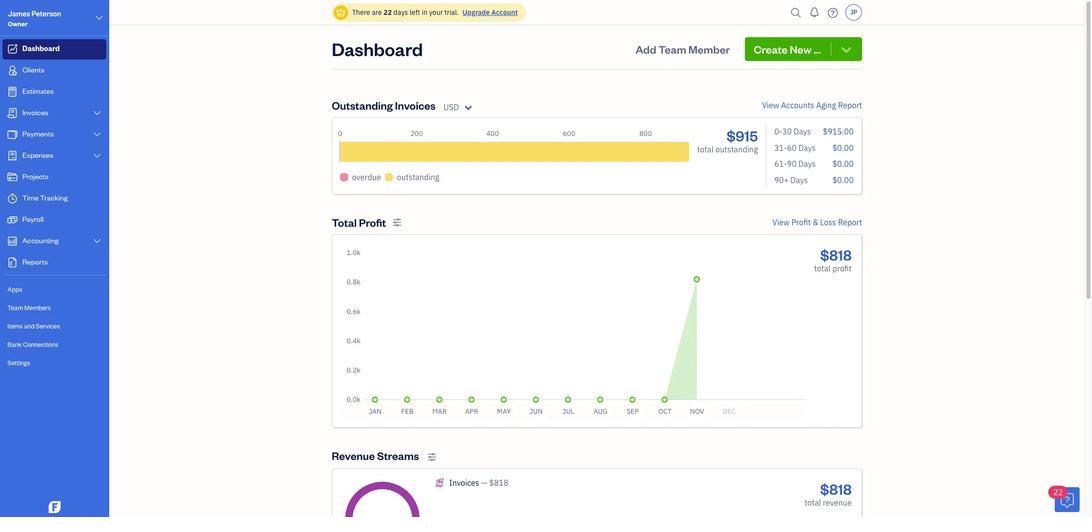Task type: vqa. For each thing, say whether or not it's contained in the screenshot.
14
no



Task type: locate. For each thing, give the bounding box(es) containing it.
profit
[[359, 216, 386, 230], [792, 218, 811, 228]]

$818 inside $818 total revenue
[[821, 480, 852, 499]]

freshbooks image
[[47, 502, 63, 514]]

1 vertical spatial total
[[815, 264, 831, 274]]

owner
[[8, 20, 28, 28]]

$915 total outstanding
[[698, 126, 758, 155]]

items
[[7, 322, 23, 330]]

and
[[24, 322, 35, 330]]

0 vertical spatial total
[[698, 145, 714, 155]]

connections
[[23, 341, 58, 349]]

search image
[[789, 5, 804, 20]]

dashboard down are
[[332, 37, 423, 61]]

0 horizontal spatial team
[[7, 304, 23, 312]]

90+ days
[[775, 175, 808, 185]]

0-
[[775, 127, 783, 137]]

0 vertical spatial $0.00
[[833, 143, 854, 153]]

dashboard link
[[2, 39, 106, 60]]

outstanding down "200"
[[397, 172, 440, 182]]

0 vertical spatial 22
[[384, 8, 392, 17]]

total left revenue
[[805, 498, 822, 508]]

client image
[[6, 66, 18, 76]]

1 $0.00 link from the top
[[833, 143, 854, 153]]

$915.00 link
[[823, 127, 854, 137]]

days for 0-30 days
[[794, 127, 811, 137]]

apps link
[[2, 281, 106, 299]]

peterson
[[32, 9, 61, 18]]

31-60 days
[[775, 143, 816, 153]]

items and services
[[7, 322, 60, 330]]

invoices
[[395, 98, 436, 112], [22, 108, 48, 117], [449, 478, 480, 488]]

report right aging
[[838, 100, 863, 110]]

0 vertical spatial view
[[762, 100, 780, 110]]

$0.00 for 61-90 days
[[833, 159, 854, 169]]

0 vertical spatial outstanding
[[716, 145, 758, 155]]

1 horizontal spatial team
[[659, 42, 687, 56]]

total
[[332, 216, 357, 230]]

view left accounts
[[762, 100, 780, 110]]

0 vertical spatial report
[[838, 100, 863, 110]]

total inside $818 total revenue
[[805, 498, 822, 508]]

invoices — $818
[[449, 478, 509, 488]]

1 vertical spatial report
[[838, 218, 863, 228]]

chart image
[[6, 237, 18, 246]]

chevron large down image
[[95, 12, 104, 24], [93, 109, 102, 117], [93, 131, 102, 139], [93, 152, 102, 160], [93, 238, 102, 245]]

dashboard
[[332, 37, 423, 61], [22, 44, 60, 53]]

james
[[8, 9, 30, 18]]

3 $0.00 from the top
[[833, 175, 854, 185]]

days for 61-90 days
[[799, 159, 816, 169]]

profit left "total profit filters" image
[[359, 216, 386, 230]]

clients
[[22, 65, 44, 75]]

1 vertical spatial $0.00
[[833, 159, 854, 169]]

chevron large down image inside invoices link
[[93, 109, 102, 117]]

view profit & loss report
[[773, 218, 863, 228]]

61-
[[775, 159, 787, 169]]

days right 60
[[799, 143, 816, 153]]

1 vertical spatial outstanding
[[397, 172, 440, 182]]

time tracking link
[[2, 189, 106, 209]]

apps
[[7, 286, 22, 294]]

$818 total profit
[[815, 245, 852, 274]]

2 $0.00 from the top
[[833, 159, 854, 169]]

1 vertical spatial view
[[773, 218, 790, 228]]

22
[[384, 8, 392, 17], [1054, 488, 1063, 498]]

chevron large down image inside accounting link
[[93, 238, 102, 245]]

days right 90
[[799, 159, 816, 169]]

2 vertical spatial $0.00
[[833, 175, 854, 185]]

invoices down estimates
[[22, 108, 48, 117]]

$818 for $818 total revenue
[[821, 480, 852, 499]]

chevron large down image inside payments link
[[93, 131, 102, 139]]

james peterson owner
[[8, 9, 61, 28]]

$818 total revenue
[[805, 480, 852, 508]]

expenses link
[[2, 146, 106, 166]]

2 $0.00 link from the top
[[833, 159, 854, 169]]

invoices left —
[[449, 478, 480, 488]]

reports link
[[2, 253, 106, 273]]

invoices up "200"
[[395, 98, 436, 112]]

report right loss
[[838, 218, 863, 228]]

go to help image
[[825, 5, 841, 20]]

outstanding left 31- on the right
[[716, 145, 758, 155]]

dashboard up clients
[[22, 44, 60, 53]]

days right 30
[[794, 127, 811, 137]]

1 vertical spatial $0.00 link
[[833, 159, 854, 169]]

0 horizontal spatial profit
[[359, 216, 386, 230]]

2 vertical spatial $0.00 link
[[833, 175, 854, 185]]

loss
[[821, 218, 837, 228]]

invoices inside main element
[[22, 108, 48, 117]]

upgrade account link
[[461, 8, 518, 17]]

400
[[487, 129, 499, 138]]

invoice image
[[6, 108, 18, 118]]

$818
[[821, 245, 852, 264], [490, 478, 509, 488], [821, 480, 852, 499]]

create new … button
[[745, 37, 863, 61]]

clients link
[[2, 61, 106, 81]]

600
[[563, 129, 576, 138]]

1 vertical spatial 22
[[1054, 488, 1063, 498]]

chevron large down image for accounting
[[93, 238, 102, 245]]

0 horizontal spatial invoices
[[22, 108, 48, 117]]

timer image
[[6, 194, 18, 204]]

0 horizontal spatial 22
[[384, 8, 392, 17]]

view left "&"
[[773, 218, 790, 228]]

revenue
[[823, 498, 852, 508]]

view for total profit
[[773, 218, 790, 228]]

1 horizontal spatial outstanding
[[716, 145, 758, 155]]

$818 inside '$818 total profit'
[[821, 245, 852, 264]]

0 horizontal spatial dashboard
[[22, 44, 60, 53]]

team
[[659, 42, 687, 56], [7, 304, 23, 312]]

200
[[411, 129, 423, 138]]

total left $915
[[698, 145, 714, 155]]

$0.00 link for 61-90 days
[[833, 159, 854, 169]]

total for $915 total outstanding
[[698, 145, 714, 155]]

outstanding inside '$915 total outstanding'
[[716, 145, 758, 155]]

1 horizontal spatial profit
[[792, 218, 811, 228]]

3 $0.00 link from the top
[[833, 175, 854, 185]]

2 report from the top
[[838, 218, 863, 228]]

22 button
[[1049, 486, 1080, 513]]

members
[[24, 304, 51, 312]]

total left the profit at bottom right
[[815, 264, 831, 274]]

report
[[838, 100, 863, 110], [838, 218, 863, 228]]

0 vertical spatial team
[[659, 42, 687, 56]]

team up items
[[7, 304, 23, 312]]

project image
[[6, 172, 18, 182]]

total profit
[[332, 216, 386, 230]]

2 horizontal spatial invoices
[[449, 478, 480, 488]]

—
[[481, 478, 488, 488]]

are
[[372, 8, 382, 17]]

profit left "&"
[[792, 218, 811, 228]]

estimates
[[22, 86, 54, 96]]

team right add
[[659, 42, 687, 56]]

days for 31-60 days
[[799, 143, 816, 153]]

payroll link
[[2, 210, 106, 231]]

team members
[[7, 304, 51, 312]]

total for $818 total revenue
[[805, 498, 822, 508]]

61-90 days
[[775, 159, 816, 169]]

profit
[[833, 264, 852, 274]]

profit for total
[[359, 216, 386, 230]]

tracking
[[40, 193, 68, 203]]

member
[[689, 42, 730, 56]]

total inside '$818 total profit'
[[815, 264, 831, 274]]

add team member
[[636, 42, 730, 56]]

total inside '$915 total outstanding'
[[698, 145, 714, 155]]

1 vertical spatial team
[[7, 304, 23, 312]]

60
[[787, 143, 797, 153]]

0 horizontal spatial outstanding
[[397, 172, 440, 182]]

1 horizontal spatial 22
[[1054, 488, 1063, 498]]

1 $0.00 from the top
[[833, 143, 854, 153]]

chevron large down image for payments
[[93, 131, 102, 139]]

1 horizontal spatial dashboard
[[332, 37, 423, 61]]

2 vertical spatial total
[[805, 498, 822, 508]]

$0.00 for 90+ days
[[833, 175, 854, 185]]

800
[[640, 129, 652, 138]]

$0.00
[[833, 143, 854, 153], [833, 159, 854, 169], [833, 175, 854, 185]]

chevron large down image inside expenses link
[[93, 152, 102, 160]]

Currency field
[[444, 101, 477, 113]]

view
[[762, 100, 780, 110], [773, 218, 790, 228]]

revenue streams filters image
[[428, 453, 437, 463]]

account
[[492, 8, 518, 17]]

view for outstanding invoices
[[762, 100, 780, 110]]

chevron large down image for invoices
[[93, 109, 102, 117]]

0 vertical spatial $0.00 link
[[833, 143, 854, 153]]

$0.00 link
[[833, 143, 854, 153], [833, 159, 854, 169], [833, 175, 854, 185]]

days
[[794, 127, 811, 137], [799, 143, 816, 153], [799, 159, 816, 169], [791, 175, 808, 185]]

aging
[[817, 100, 837, 110]]

create
[[754, 42, 788, 56]]



Task type: describe. For each thing, give the bounding box(es) containing it.
estimates link
[[2, 82, 106, 102]]

total profit filters image
[[393, 218, 402, 227]]

expenses
[[22, 151, 53, 160]]

bank connections link
[[2, 336, 106, 354]]

total for $818 total profit
[[815, 264, 831, 274]]

0-30 days
[[775, 127, 811, 137]]

…
[[814, 42, 821, 56]]

new
[[790, 42, 812, 56]]

crown image
[[336, 7, 346, 18]]

$915.00
[[823, 127, 854, 137]]

1 report from the top
[[838, 100, 863, 110]]

estimate image
[[6, 87, 18, 97]]

90+
[[775, 175, 789, 185]]

chevrondown image
[[840, 42, 854, 56]]

31-
[[775, 143, 787, 153]]

services
[[36, 322, 60, 330]]

bank connections
[[7, 341, 58, 349]]

jp button
[[846, 4, 863, 21]]

resource center badge image
[[1055, 488, 1080, 513]]

payments
[[22, 129, 54, 139]]

&
[[813, 218, 819, 228]]

$0.00 link for 31-60 days
[[833, 143, 854, 153]]

your
[[429, 8, 443, 17]]

revenue streams
[[332, 449, 419, 463]]

main element
[[0, 0, 134, 518]]

projects link
[[2, 167, 106, 188]]

team inside main element
[[7, 304, 23, 312]]

days down 61-90 days
[[791, 175, 808, 185]]

$0.00 link for 90+ days
[[833, 175, 854, 185]]

accounting
[[22, 236, 59, 245]]

there are 22 days left in your trial. upgrade account
[[352, 8, 518, 17]]

add team member button
[[627, 37, 739, 61]]

create new …
[[754, 42, 821, 56]]

payment image
[[6, 130, 18, 140]]

team inside button
[[659, 42, 687, 56]]

view accounts aging report
[[762, 100, 863, 110]]

0
[[338, 129, 342, 138]]

invoices for invoices
[[22, 108, 48, 117]]

reports
[[22, 257, 48, 267]]

view profit & loss report link
[[773, 217, 863, 229]]

left
[[410, 8, 420, 17]]

outstanding invoices
[[332, 98, 436, 112]]

expense image
[[6, 151, 18, 161]]

invoices for invoices — $818
[[449, 478, 480, 488]]

there
[[352, 8, 370, 17]]

payroll
[[22, 215, 44, 224]]

in
[[422, 8, 428, 17]]

revenue
[[332, 449, 375, 463]]

notifications image
[[807, 2, 823, 22]]

$915
[[727, 126, 758, 145]]

upgrade
[[463, 8, 490, 17]]

30
[[783, 127, 792, 137]]

jp
[[851, 8, 858, 16]]

view accounts aging report link
[[762, 99, 863, 111]]

settings
[[7, 359, 30, 367]]

trial.
[[445, 8, 459, 17]]

streams
[[377, 449, 419, 463]]

22 inside dropdown button
[[1054, 488, 1063, 498]]

dashboard inside main element
[[22, 44, 60, 53]]

accounts
[[782, 100, 815, 110]]

invoices link
[[2, 103, 106, 124]]

projects
[[22, 172, 49, 181]]

outstanding
[[332, 98, 393, 112]]

team members link
[[2, 300, 106, 317]]

profit for view
[[792, 218, 811, 228]]

bank
[[7, 341, 22, 349]]

add
[[636, 42, 657, 56]]

money image
[[6, 215, 18, 225]]

accounting link
[[2, 232, 106, 252]]

payments link
[[2, 125, 106, 145]]

overdue
[[352, 172, 381, 182]]

usd
[[444, 102, 459, 112]]

dashboard image
[[6, 44, 18, 54]]

settings link
[[2, 355, 106, 372]]

days
[[394, 8, 408, 17]]

chevron large down image for expenses
[[93, 152, 102, 160]]

1 horizontal spatial invoices
[[395, 98, 436, 112]]

time tracking
[[22, 193, 68, 203]]

time
[[22, 193, 39, 203]]

$818 for $818 total profit
[[821, 245, 852, 264]]

$0.00 for 31-60 days
[[833, 143, 854, 153]]

report image
[[6, 258, 18, 268]]

items and services link
[[2, 318, 106, 335]]

90
[[787, 159, 797, 169]]



